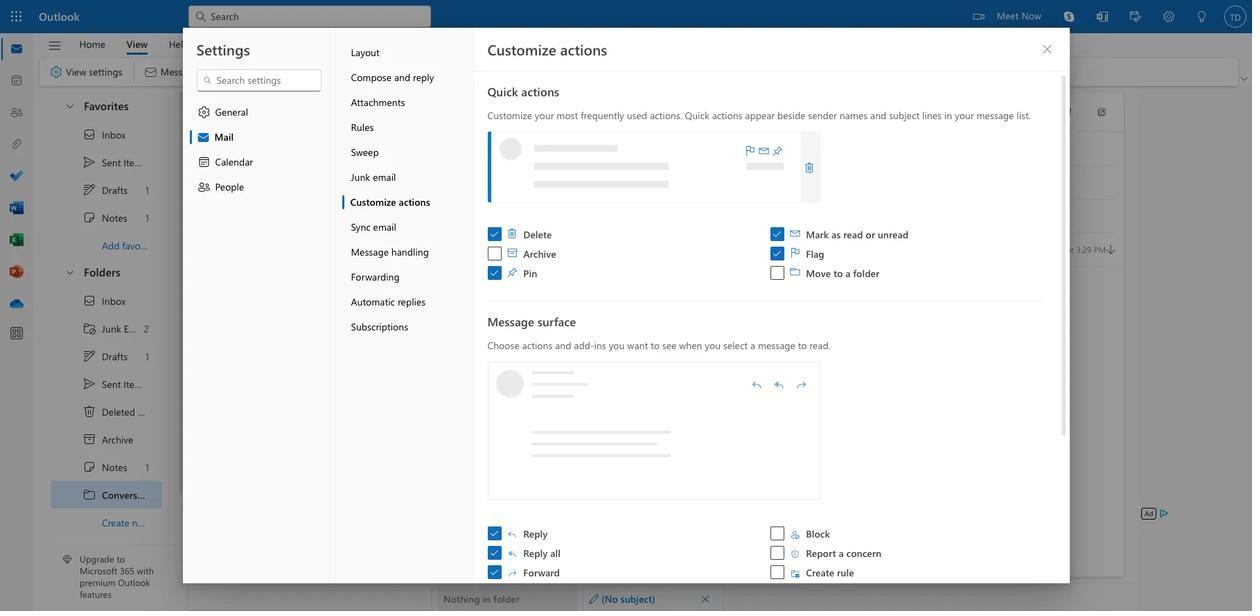 Task type: locate. For each thing, give the bounding box(es) containing it.
outlook inside upgrade to microsoft 365 with premium outlook features
[[118, 577, 150, 589]]

outlook inside outlook "banner"
[[39, 9, 80, 24]]

1 vertical spatial  drafts
[[82, 349, 128, 363]]

word image
[[10, 202, 24, 216]]

1 vertical spatial  button
[[696, 589, 715, 609]]

junk email button
[[342, 165, 473, 190]]

1 vertical spatial 
[[82, 377, 96, 391]]

email for sync email
[[373, 220, 396, 234]]

3 1 from the top
[[145, 350, 149, 363]]

 left 
[[490, 548, 499, 558]]

1 your from the left
[[535, 109, 554, 122]]

in inside nothing in folder looks empty over here.
[[311, 383, 319, 396]]

message
[[210, 37, 248, 50], [351, 245, 389, 259], [488, 314, 534, 329]]

2 vertical spatial folder
[[494, 593, 520, 606]]

sent up the  tree item
[[102, 377, 121, 391]]

quick down 'customize actions' heading
[[488, 84, 518, 99]]

1 vertical spatial  tree item
[[51, 370, 162, 398]]

 inside reading pane main content
[[701, 594, 710, 604]]

 right '' button on the right of the page
[[1062, 107, 1073, 118]]

1 drafts from the top
[[102, 183, 128, 196]]

2 1 from the top
[[145, 211, 149, 224]]

2  drafts from the top
[[82, 349, 128, 363]]

archive inside  archive
[[102, 433, 133, 446]]

1 vertical spatial notes
[[102, 461, 127, 474]]

 down favorites tree item
[[82, 128, 96, 141]]

0 vertical spatial 
[[82, 211, 96, 225]]

concern
[[847, 547, 882, 560]]

2 inbox from the top
[[102, 294, 126, 307]]

notes down  archive
[[102, 461, 127, 474]]

read.
[[810, 339, 831, 352]]

1 horizontal spatial 
[[197, 105, 211, 119]]

 deleted items
[[82, 405, 161, 419]]

 inside favorites tree item
[[64, 100, 76, 111]]

 inside "settings" tab list
[[197, 105, 211, 119]]

1 vertical spatial 
[[82, 405, 96, 419]]

a up rule
[[839, 547, 844, 560]]

3  button from the top
[[58, 536, 81, 562]]

create
[[102, 516, 129, 529], [806, 566, 835, 579]]

new
[[132, 516, 150, 529]]

folder down 
[[494, 593, 520, 606]]

1
[[145, 183, 149, 196], [145, 211, 149, 224], [145, 350, 149, 363], [145, 461, 149, 474]]

0 horizontal spatial message
[[758, 339, 796, 352]]

4 1 from the top
[[145, 461, 149, 474]]

 button down now
[[1037, 38, 1059, 60]]


[[196, 130, 210, 144]]

0 vertical spatial customize actions
[[488, 40, 607, 59]]

 up 
[[82, 405, 96, 419]]

sync email button
[[342, 215, 473, 240]]

items right "deleted" on the left of page
[[138, 405, 161, 418]]

when
[[679, 339, 702, 352]]

0 vertical spatial and
[[394, 71, 410, 84]]

inbox up  junk email 2 at bottom
[[102, 294, 126, 307]]

1 horizontal spatial a
[[839, 547, 844, 560]]

 drafts up add favorite tree item
[[82, 183, 128, 197]]


[[508, 248, 517, 257]]

2 vertical spatial 
[[64, 544, 76, 555]]

notes up add
[[102, 211, 127, 224]]

 sent items up "deleted" on the left of page
[[82, 377, 147, 391]]

2  from the top
[[490, 268, 499, 278]]

you right when
[[705, 339, 721, 352]]

choose
[[488, 339, 520, 352]]

 up the 
[[82, 294, 96, 308]]

customize down junk email
[[350, 195, 396, 209]]

0 vertical spatial in
[[945, 109, 952, 122]]

you right ins
[[609, 339, 625, 352]]

 button inside customize actions tab panel
[[1037, 38, 1059, 60]]

outlook banner
[[0, 0, 1252, 33]]

0 horizontal spatial  button
[[696, 589, 715, 609]]

 inside favorites tree
[[82, 128, 96, 141]]

archive
[[524, 247, 556, 260], [102, 433, 133, 446]]

document
[[0, 0, 1252, 611]]

folder right new
[[152, 516, 178, 529]]

message inside button
[[210, 37, 248, 50]]

items inside favorites tree
[[124, 156, 147, 169]]

0 vertical spatial  tree item
[[51, 148, 162, 176]]

0 horizontal spatial create
[[102, 516, 129, 529]]

general
[[215, 105, 248, 119]]

mail
[[215, 130, 234, 143]]

email
[[373, 171, 396, 184], [373, 220, 396, 234]]

 tree item
[[51, 121, 162, 148], [51, 287, 162, 315]]

0 vertical spatial 
[[82, 183, 96, 197]]

2 your from the left
[[955, 109, 974, 122]]

 tree item up add
[[51, 204, 162, 231]]

view left settings
[[66, 65, 86, 78]]

 inside tree
[[82, 460, 96, 474]]

tree
[[51, 287, 178, 536]]

 tree item up add favorite tree item
[[51, 176, 162, 204]]

 inside favorites tree
[[82, 211, 96, 225]]

1 vertical spatial sent
[[102, 377, 121, 391]]

drafts up add
[[102, 183, 128, 196]]

1 vertical spatial folder
[[152, 516, 178, 529]]

 inside folders tree item
[[64, 266, 76, 278]]

 tree item down folders
[[51, 287, 162, 315]]

rules
[[351, 121, 374, 134]]

message up 
[[210, 37, 248, 50]]

2  from the top
[[82, 349, 96, 363]]

2 sent from the top
[[102, 377, 121, 391]]

0 horizontal spatial in
[[311, 383, 319, 396]]

1 vertical spatial 
[[197, 105, 211, 119]]

 left 
[[490, 529, 499, 539]]

0 horizontal spatial customize actions
[[350, 195, 430, 209]]

1 vertical spatial outlook
[[118, 577, 150, 589]]

1 vertical spatial items
[[124, 377, 147, 391]]

message inside customize actions tab panel
[[488, 314, 534, 329]]

 sent items down favorites tree item
[[82, 155, 147, 169]]

 button left folders
[[58, 259, 81, 285]]

0 vertical spatial  drafts
[[82, 183, 128, 197]]

1 inbox from the top
[[102, 128, 126, 141]]

help button
[[158, 33, 199, 55]]

ad
[[1145, 509, 1154, 518]]

list.
[[1017, 109, 1031, 122]]

1 horizontal spatial your
[[955, 109, 974, 122]]

0 vertical spatial 
[[1062, 107, 1073, 118]]

inbox for second  tree item
[[102, 294, 126, 307]]

1 vertical spatial 
[[701, 594, 710, 604]]

 inside customize actions tab panel
[[1042, 44, 1053, 55]]

customize actions
[[488, 40, 607, 59], [350, 195, 430, 209]]

 for reply all
[[490, 548, 499, 558]]

customize down the quick actions
[[488, 109, 532, 122]]

0 vertical spatial nothing
[[272, 383, 308, 396]]

favorites tree
[[51, 87, 162, 259]]

1 vertical spatial  notes
[[82, 460, 127, 474]]

 inbox up  tree item
[[82, 294, 126, 308]]

 up add favorite tree item
[[82, 211, 96, 225]]

1  notes from the top
[[82, 211, 127, 225]]

 inside tree
[[82, 294, 96, 308]]

folder inside nothing in folder looks empty over here.
[[322, 383, 348, 396]]

 for 
[[197, 105, 211, 119]]

 for  deleted items
[[82, 405, 96, 419]]

 tree item down  junk email 2 at bottom
[[51, 342, 162, 370]]

0 vertical spatial notes
[[102, 211, 127, 224]]

drafts inside tree
[[102, 350, 128, 363]]

0 horizontal spatial nothing
[[272, 383, 308, 396]]

2  tree item from the top
[[51, 342, 162, 370]]

2  from the top
[[82, 377, 96, 391]]

2 horizontal spatial message
[[488, 314, 534, 329]]

actions down outlook "banner"
[[560, 40, 607, 59]]

1  sent items from the top
[[82, 155, 147, 169]]

customize actions heading
[[488, 40, 607, 59]]

actions inside button
[[399, 195, 430, 209]]

 inbox down favorites tree item
[[82, 128, 126, 141]]

customize inside button
[[350, 195, 396, 209]]

archive inside customize actions tab panel
[[524, 247, 556, 260]]

0 horizontal spatial and
[[394, 71, 410, 84]]

 button right subject)
[[696, 589, 715, 609]]


[[82, 432, 96, 446]]

0 horizontal spatial folder
[[152, 516, 178, 529]]

to
[[651, 339, 660, 352], [798, 339, 807, 352], [117, 553, 125, 565]]

notes
[[102, 211, 127, 224], [102, 461, 127, 474]]

outlook right the 'premium'
[[118, 577, 150, 589]]

 tree item
[[51, 204, 162, 231], [51, 453, 162, 481]]

1  tree item from the top
[[51, 176, 162, 204]]

 inside groups tree item
[[64, 544, 76, 555]]

1 vertical spatial email
[[373, 220, 396, 234]]

0 vertical spatial junk
[[351, 171, 370, 184]]

2 reply from the top
[[524, 547, 548, 560]]

to do image
[[10, 170, 24, 184]]

1 horizontal spatial message
[[351, 245, 389, 259]]

reply up the  reply all
[[524, 527, 548, 540]]

 button inside folders tree item
[[58, 259, 81, 285]]

customize actions up sync email
[[350, 195, 430, 209]]

 inside favorites tree
[[82, 155, 96, 169]]

 down  button
[[49, 65, 63, 79]]

 button inside favorites tree item
[[58, 93, 81, 119]]

1  button from the top
[[58, 93, 81, 119]]

 left  at top left
[[490, 268, 499, 278]]

inbox inside favorites tree
[[102, 128, 126, 141]]

 button
[[1054, 101, 1081, 123]]

0 horizontal spatial you
[[609, 339, 625, 352]]

compose
[[351, 71, 392, 84]]

Add a subject text field
[[437, 238, 1011, 261]]

powerpoint image
[[10, 265, 24, 279]]

actions down message surface
[[522, 339, 553, 352]]

reading pane main content
[[432, 87, 1138, 611]]

onedrive image
[[10, 297, 24, 311]]

 sent items for first  tree item
[[82, 155, 147, 169]]

message right select
[[758, 339, 796, 352]]

actions up from
[[521, 84, 559, 99]]

2 email from the top
[[373, 220, 396, 234]]

items down favorites tree item
[[124, 156, 147, 169]]

1 vertical spatial message
[[758, 339, 796, 352]]

forwarding
[[351, 270, 400, 283]]

settings tab list
[[183, 28, 335, 584]]

and left reply
[[394, 71, 410, 84]]

0 vertical spatial  notes
[[82, 211, 127, 225]]

1 vertical spatial and
[[871, 109, 887, 122]]

format text
[[316, 37, 365, 50]]

 tree item
[[51, 176, 162, 204], [51, 342, 162, 370]]

you
[[609, 339, 625, 352], [705, 339, 721, 352]]

1 vertical spatial 
[[82, 294, 96, 308]]

1 email from the top
[[373, 171, 396, 184]]


[[82, 128, 96, 141], [82, 294, 96, 308]]

5  from the top
[[490, 568, 499, 577]]

settings heading
[[196, 40, 250, 59]]


[[1062, 107, 1073, 118], [82, 405, 96, 419]]


[[790, 530, 800, 540]]


[[709, 108, 716, 115]]

1 vertical spatial view
[[66, 65, 86, 78]]

create inside customize actions tab panel
[[806, 566, 835, 579]]

1  from the top
[[82, 183, 96, 197]]

1 vertical spatial drafts
[[102, 350, 128, 363]]

outlook up 
[[39, 9, 80, 24]]

message for message surface
[[488, 314, 534, 329]]

1 vertical spatial  tree item
[[51, 453, 162, 481]]

1 horizontal spatial folder
[[322, 383, 348, 396]]

 down the 
[[82, 349, 96, 363]]

 tree item up "deleted" on the left of page
[[51, 370, 162, 398]]

a
[[751, 339, 756, 352], [839, 547, 844, 560]]

folder inside create new folder tree item
[[152, 516, 178, 529]]

email right sync
[[373, 220, 396, 234]]

folder inside "nothing in folder" button
[[494, 593, 520, 606]]

 button left favorites
[[58, 93, 81, 119]]

notes inside tree
[[102, 461, 127, 474]]

 delete
[[508, 228, 552, 241]]

items for 1st  tree item from the bottom
[[124, 377, 147, 391]]

1 horizontal spatial 
[[1062, 107, 1073, 118]]

1 vertical spatial inbox
[[102, 294, 126, 307]]

view inside the  view settings
[[66, 65, 86, 78]]

 notes up add favorite tree item
[[82, 211, 127, 225]]


[[203, 76, 212, 85]]

customize up the quick actions
[[488, 40, 556, 59]]

nothing for nothing in folder looks empty over here.
[[272, 383, 308, 396]]

1 vertical spatial 
[[82, 460, 96, 474]]

2  tree item from the top
[[51, 453, 162, 481]]

message button
[[200, 33, 259, 55]]

 inbox
[[82, 128, 126, 141], [82, 294, 126, 308]]

your left :
[[535, 109, 554, 122]]

0 vertical spatial  inbox
[[82, 128, 126, 141]]

message list section
[[189, 89, 431, 611]]

message handling button
[[342, 240, 473, 265]]

2  button from the top
[[58, 259, 81, 285]]

2  tree item from the top
[[51, 287, 162, 315]]

to right upgrade
[[117, 553, 125, 565]]


[[1042, 44, 1053, 55], [701, 594, 710, 604]]

1 vertical spatial  tree item
[[51, 287, 162, 315]]

0 vertical spatial  tree item
[[51, 121, 162, 148]]

Bcc text field
[[495, 208, 1116, 224]]

 for second  tree item
[[82, 294, 96, 308]]

 pin
[[508, 266, 537, 280]]

email
[[124, 322, 147, 335]]

1 vertical spatial customize actions
[[350, 195, 430, 209]]

 junk email 2
[[82, 322, 149, 335]]

1  from the top
[[82, 155, 96, 169]]

 right subject)
[[701, 594, 710, 604]]

 up the  tree item
[[82, 377, 96, 391]]

 button
[[1088, 101, 1116, 123]]

1 vertical spatial reply
[[524, 547, 548, 560]]

 inbox inside favorites tree
[[82, 128, 126, 141]]

 sent items for 1st  tree item from the bottom
[[82, 377, 147, 391]]

archive down "deleted" on the left of page
[[102, 433, 133, 446]]

folder for nothing in folder
[[494, 593, 520, 606]]

1  from the top
[[490, 229, 499, 239]]

files image
[[10, 138, 24, 152]]

folder
[[322, 383, 348, 396], [152, 516, 178, 529], [494, 593, 520, 606]]

0 vertical spatial create
[[102, 516, 129, 529]]

2
[[144, 322, 149, 335]]

1 reply from the top
[[524, 527, 548, 540]]

nothing inside button
[[444, 593, 480, 606]]

quick actions
[[488, 84, 559, 99]]

0 vertical spatial archive
[[524, 247, 556, 260]]

1 horizontal spatial view
[[126, 37, 148, 50]]

favorites tree item
[[51, 93, 162, 121]]

1  from the top
[[82, 211, 96, 225]]

folder up over
[[322, 383, 348, 396]]

0 horizontal spatial 
[[701, 594, 710, 604]]

conversation
[[237, 99, 303, 114]]

cc button
[[445, 171, 488, 193]]

2  notes from the top
[[82, 460, 127, 474]]


[[82, 488, 96, 502]]

items up  deleted items
[[124, 377, 147, 391]]

folder for create new folder
[[152, 516, 178, 529]]

1 vertical spatial quick
[[685, 109, 710, 122]]


[[402, 103, 416, 117]]

1 vertical spatial 
[[82, 349, 96, 363]]

 button for favorites
[[58, 93, 81, 119]]

 sent items inside favorites tree
[[82, 155, 147, 169]]

 drafts down  tree item
[[82, 349, 128, 363]]

upgrade to microsoft 365 with premium outlook features
[[80, 553, 154, 600]]

 down 
[[82, 460, 96, 474]]

to left see
[[651, 339, 660, 352]]

1 vertical spatial create
[[806, 566, 835, 579]]

inbox inside tree
[[102, 294, 126, 307]]

0 vertical spatial  tree item
[[51, 176, 162, 204]]

 left 
[[490, 229, 499, 239]]

 (no subject)
[[589, 593, 655, 606]]

0 vertical spatial  button
[[1037, 38, 1059, 60]]

message inside 'button'
[[351, 245, 389, 259]]

0 vertical spatial view
[[126, 37, 148, 50]]

tree containing 
[[51, 287, 178, 536]]

 left 
[[490, 568, 499, 577]]

2  inbox from the top
[[82, 294, 126, 308]]

 tree item
[[51, 315, 162, 342]]

groups tree item
[[51, 536, 162, 564]]

3  from the top
[[64, 544, 76, 555]]

 inside tree
[[82, 377, 96, 391]]

junk inside  junk email 2
[[102, 322, 121, 335]]

in for nothing in folder
[[483, 593, 491, 606]]

1 horizontal spatial quick
[[685, 109, 710, 122]]

1 vertical spatial  sent items
[[82, 377, 147, 391]]

excel image
[[10, 234, 24, 247]]

email down 'sweep'
[[373, 171, 396, 184]]

0 horizontal spatial outlook
[[39, 9, 80, 24]]

view left help
[[126, 37, 148, 50]]

create inside tree item
[[102, 516, 129, 529]]

 notes for first  'tree item' from the bottom
[[82, 460, 127, 474]]

 for first  'tree item' from the bottom
[[82, 460, 96, 474]]

sent down favorites tree item
[[102, 156, 121, 169]]

and
[[394, 71, 410, 84], [871, 109, 887, 122], [555, 339, 571, 352]]

quick right "actions."
[[685, 109, 710, 122]]

 inside the  view settings
[[49, 65, 63, 79]]

people image
[[10, 106, 24, 120]]


[[82, 211, 96, 225], [82, 460, 96, 474]]

sent inside favorites tree
[[102, 156, 121, 169]]

notes inside favorites tree
[[102, 211, 127, 224]]

 button left groups
[[58, 536, 81, 562]]

from
[[539, 105, 561, 118]]


[[64, 100, 76, 111], [64, 266, 76, 278], [64, 544, 76, 555]]

1 horizontal spatial nothing
[[444, 593, 480, 606]]

1 vertical spatial 
[[64, 266, 76, 278]]

1 notes from the top
[[102, 211, 127, 224]]

 left favorites
[[64, 100, 76, 111]]

 notes inside tree
[[82, 460, 127, 474]]

 up add favorite tree item
[[82, 183, 96, 197]]

 button inside groups tree item
[[58, 536, 81, 562]]

0 vertical spatial folder
[[322, 383, 348, 396]]

reply up  forward
[[524, 547, 548, 560]]

0 vertical spatial items
[[124, 156, 147, 169]]

and left add-
[[555, 339, 571, 352]]

 up 
[[197, 105, 211, 119]]

automatic replies
[[351, 295, 426, 308]]

create down report
[[806, 566, 835, 579]]

 inside button
[[1062, 107, 1073, 118]]

2  from the top
[[82, 460, 96, 474]]

2 vertical spatial customize
[[350, 195, 396, 209]]

2 vertical spatial message
[[488, 314, 534, 329]]

1 horizontal spatial junk
[[351, 171, 370, 184]]

 notes inside favorites tree
[[82, 211, 127, 225]]

reply for reply all
[[524, 547, 548, 560]]

1 vertical spatial  button
[[58, 259, 81, 285]]

 for delete
[[490, 229, 499, 239]]

and right names
[[871, 109, 887, 122]]

1 vertical spatial  tree item
[[51, 342, 162, 370]]

help
[[169, 37, 189, 50]]

pin
[[524, 266, 537, 280]]

1  inbox from the top
[[82, 128, 126, 141]]

select
[[724, 339, 748, 352]]

1 sent from the top
[[102, 156, 121, 169]]

0 vertical spatial sent
[[102, 156, 121, 169]]

 for forward
[[490, 568, 499, 577]]

 down favorites tree item
[[82, 155, 96, 169]]

2  from the top
[[82, 294, 96, 308]]

2 notes from the top
[[102, 461, 127, 474]]

1 vertical spatial in
[[311, 383, 319, 396]]

inbox down favorites tree item
[[102, 128, 126, 141]]

0 vertical spatial drafts
[[102, 183, 128, 196]]

 button
[[58, 93, 81, 119], [58, 259, 81, 285], [58, 536, 81, 562]]

your right lines
[[955, 109, 974, 122]]

message left list.
[[977, 109, 1014, 122]]

4  from the top
[[490, 548, 499, 558]]

options button
[[377, 33, 432, 55]]

items inside  deleted items
[[138, 405, 161, 418]]

to
[[461, 141, 472, 155]]

pm
[[1094, 244, 1106, 255]]

 inside tree item
[[82, 405, 96, 419]]

drafts down  junk email 2 at bottom
[[102, 350, 128, 363]]

 tree item down favorites tree item
[[51, 148, 162, 176]]

 button
[[344, 96, 366, 119]]

1 vertical spatial  inbox
[[82, 294, 126, 308]]

to left the read.
[[798, 339, 807, 352]]

0 horizontal spatial to
[[117, 553, 125, 565]]

0 vertical spatial email
[[373, 171, 396, 184]]

 tree item
[[51, 426, 162, 453]]

1  from the top
[[82, 128, 96, 141]]

junk right the 
[[102, 322, 121, 335]]

archive for 
[[102, 433, 133, 446]]

sent inside tree
[[102, 377, 121, 391]]

nothing inside nothing in folder looks empty over here.
[[272, 383, 308, 396]]

 notes down  tree item
[[82, 460, 127, 474]]

application
[[0, 0, 1252, 611]]

now
[[1022, 9, 1042, 22]]

3  from the top
[[490, 529, 499, 539]]

tab list
[[69, 33, 433, 55]]

dialog
[[0, 0, 1252, 611]]

0 vertical spatial 
[[64, 100, 76, 111]]

create left new
[[102, 516, 129, 529]]

1 vertical spatial message
[[351, 245, 389, 259]]

1 horizontal spatial and
[[555, 339, 571, 352]]

2  from the top
[[64, 266, 76, 278]]

0 vertical spatial message
[[210, 37, 248, 50]]


[[508, 228, 517, 238]]

 up premium features icon
[[64, 544, 76, 555]]

1  drafts from the top
[[82, 183, 128, 197]]

2 drafts from the top
[[102, 350, 128, 363]]

1 horizontal spatial create
[[806, 566, 835, 579]]

 view settings
[[49, 65, 122, 79]]

0 vertical spatial 
[[82, 155, 96, 169]]

junk down 'sweep'
[[351, 171, 370, 184]]

reply for reply
[[524, 527, 548, 540]]

message up choose
[[488, 314, 534, 329]]

actions down 'junk email' button
[[399, 195, 430, 209]]

 notes
[[82, 211, 127, 225], [82, 460, 127, 474]]

 tree item down  archive
[[51, 453, 162, 481]]

2  sent items from the top
[[82, 377, 147, 391]]

Search settings search field
[[212, 73, 307, 87]]

0 vertical spatial a
[[751, 339, 756, 352]]


[[589, 594, 599, 604]]

want
[[627, 339, 648, 352]]

2 vertical spatial in
[[483, 593, 491, 606]]

premium features image
[[62, 555, 72, 565]]

0 vertical spatial  sent items
[[82, 155, 147, 169]]

 tree item
[[51, 148, 162, 176], [51, 370, 162, 398]]

nothing
[[272, 383, 308, 396], [444, 593, 480, 606]]

message down sync email
[[351, 245, 389, 259]]

format
[[316, 37, 347, 50]]

archive down delete in the left top of the page
[[524, 247, 556, 260]]

 sent items
[[82, 155, 147, 169], [82, 377, 147, 391]]

nothing for nothing in folder
[[444, 593, 480, 606]]

1  from the top
[[64, 100, 76, 111]]

 tree item down favorites
[[51, 121, 162, 148]]

 left folders
[[64, 266, 76, 278]]

a right select
[[751, 339, 756, 352]]

document containing settings
[[0, 0, 1252, 611]]

 up '' button on the right of the page
[[1042, 44, 1053, 55]]

message for message handling
[[351, 245, 389, 259]]

forward
[[524, 566, 560, 579]]

in inside button
[[483, 593, 491, 606]]

customize actions up the quick actions
[[488, 40, 607, 59]]



Task type: describe. For each thing, give the bounding box(es) containing it.
delete
[[524, 228, 552, 241]]

left-rail-appbar navigation
[[3, 33, 30, 320]]

sweep
[[351, 146, 379, 159]]

report
[[806, 547, 836, 560]]

view button
[[116, 33, 158, 55]]

 for reply
[[490, 529, 499, 539]]

conversation history heading
[[219, 92, 366, 123]]

deleted
[[102, 405, 135, 418]]

junk email
[[351, 171, 396, 184]]

draft saved at 3:29 pm 
[[1023, 244, 1116, 255]]

outlook link
[[39, 0, 80, 33]]

2  tree item from the top
[[51, 370, 162, 398]]

ins
[[594, 339, 606, 352]]


[[508, 530, 517, 540]]

Message body, press Alt+F10 to exit text field
[[446, 278, 1116, 471]]

tab list containing home
[[69, 33, 433, 55]]

 for  button within customize actions tab panel
[[1042, 44, 1053, 55]]

 for folders
[[64, 266, 76, 278]]

beside
[[778, 109, 806, 122]]

message handling
[[351, 245, 429, 259]]

to button
[[445, 137, 488, 159]]

over
[[317, 401, 336, 414]]

surface
[[538, 314, 576, 329]]

1 vertical spatial customize
[[488, 109, 532, 122]]

rules button
[[342, 115, 473, 140]]


[[197, 155, 211, 169]]

and inside button
[[394, 71, 410, 84]]

subject
[[889, 109, 920, 122]]

set your advertising preferences image
[[1159, 508, 1170, 519]]

 reply all
[[508, 547, 561, 560]]

see
[[662, 339, 677, 352]]

 forward
[[508, 566, 560, 579]]

rule
[[837, 566, 854, 579]]

appear
[[745, 109, 775, 122]]

dialog containing settings
[[0, 0, 1252, 611]]

1  tree item from the top
[[51, 121, 162, 148]]

 tree item
[[51, 481, 162, 509]]

customize actions inside tab panel
[[488, 40, 607, 59]]


[[508, 267, 517, 277]]

1  tree item from the top
[[51, 204, 162, 231]]

items for first  tree item
[[124, 156, 147, 169]]

items for the  tree item
[[138, 405, 161, 418]]

Cc text field
[[495, 175, 1116, 191]]

layout group
[[223, 58, 360, 86]]


[[1024, 107, 1035, 118]]

 for favorites
[[64, 100, 76, 111]]

nothing in folder button
[[437, 586, 577, 611]]

 for first  tree item from the top
[[82, 128, 96, 141]]

handling
[[391, 245, 429, 259]]

 for  button to the left
[[701, 594, 710, 604]]

 for pin
[[490, 268, 499, 278]]

at
[[1067, 244, 1074, 255]]

add-
[[574, 339, 594, 352]]

subscriptions button
[[342, 315, 473, 340]]


[[973, 11, 984, 22]]

cc
[[461, 175, 472, 189]]

sweep button
[[342, 140, 473, 165]]

 reply
[[508, 527, 548, 540]]

more apps image
[[10, 327, 24, 341]]

history
[[306, 99, 343, 114]]

notes for first  'tree item' from the top of the page
[[102, 211, 127, 224]]

365
[[120, 565, 134, 577]]

compose and reply
[[351, 71, 434, 84]]

home
[[79, 37, 105, 50]]

groups
[[84, 542, 120, 557]]

1  tree item from the top
[[51, 148, 162, 176]]

2 horizontal spatial and
[[871, 109, 887, 122]]

 inside favorites tree
[[82, 183, 96, 197]]

premium
[[80, 577, 116, 589]]

0 vertical spatial message
[[977, 109, 1014, 122]]


[[1096, 107, 1108, 118]]

here.
[[339, 401, 360, 414]]

calendar
[[215, 155, 253, 168]]

 inside tree
[[82, 349, 96, 363]]

1 you from the left
[[609, 339, 625, 352]]

saved
[[1044, 244, 1065, 255]]

sync
[[351, 220, 371, 234]]

favorite
[[122, 239, 154, 252]]

text
[[349, 37, 365, 50]]

empty
[[287, 401, 315, 414]]

compose and reply button
[[342, 65, 473, 90]]

folder for nothing in folder looks empty over here.
[[322, 383, 348, 396]]

notes for first  'tree item' from the bottom
[[102, 461, 127, 474]]

folders tree item
[[51, 259, 162, 287]]

add favorite tree item
[[51, 231, 162, 259]]

 block
[[790, 527, 830, 540]]

2 you from the left
[[705, 339, 721, 352]]

archive for 
[[524, 247, 556, 260]]

 report a concern
[[790, 547, 882, 560]]

customize your most frequently used actions. quick actions appear beside sender names and subject lines in your message list.
[[488, 109, 1031, 122]]

application containing settings
[[0, 0, 1252, 611]]

message for message
[[210, 37, 248, 50]]

subscriptions
[[351, 320, 408, 333]]

names
[[840, 109, 868, 122]]

3:29
[[1077, 244, 1092, 255]]

meet now
[[997, 9, 1042, 22]]

layout
[[351, 46, 380, 59]]

email for junk email
[[373, 171, 396, 184]]

 button
[[1019, 101, 1054, 123]]

 for 
[[1062, 107, 1073, 118]]

favorites
[[84, 98, 129, 113]]

upgrade
[[80, 553, 114, 565]]

settings
[[89, 65, 122, 78]]

meet
[[997, 9, 1019, 22]]

looks
[[260, 401, 285, 414]]

 inbox inside tree
[[82, 294, 126, 308]]


[[82, 322, 96, 335]]

 for first  'tree item' from the top of the page
[[82, 211, 96, 225]]

drafts inside favorites tree
[[102, 183, 128, 196]]

 button for groups
[[58, 536, 81, 562]]


[[508, 569, 517, 579]]

 tree item
[[51, 398, 162, 426]]

 notes for first  'tree item' from the top of the page
[[82, 211, 127, 225]]


[[508, 550, 517, 559]]

inbox for first  tree item from the top
[[102, 128, 126, 141]]


[[348, 100, 362, 114]]

To text field
[[495, 141, 1117, 157]]


[[197, 180, 211, 194]]

in inside customize actions tab panel
[[945, 109, 952, 122]]

view inside button
[[126, 37, 148, 50]]

1 1 from the top
[[145, 183, 149, 196]]


[[47, 38, 62, 53]]

0 vertical spatial customize
[[488, 40, 556, 59]]

mail image
[[10, 42, 24, 56]]

0 vertical spatial quick
[[488, 84, 518, 99]]

1 horizontal spatial to
[[651, 339, 660, 352]]

to inside upgrade to microsoft 365 with premium outlook features
[[117, 553, 125, 565]]

automatic replies button
[[342, 290, 473, 315]]

lines
[[922, 109, 942, 122]]

customize actions inside button
[[350, 195, 430, 209]]

add
[[102, 239, 120, 252]]

1 vertical spatial a
[[839, 547, 844, 560]]

used
[[627, 109, 647, 122]]

actions left appear
[[712, 109, 743, 122]]

actions.
[[650, 109, 683, 122]]


[[790, 550, 800, 559]]

customize actions tab panel
[[474, 28, 1070, 611]]

 drafts inside favorites tree
[[82, 183, 128, 197]]

calendar image
[[10, 74, 24, 88]]

format text button
[[306, 33, 376, 55]]

2 horizontal spatial to
[[798, 339, 807, 352]]

0 horizontal spatial a
[[751, 339, 756, 352]]

 for  view settings
[[49, 65, 63, 79]]

create new folder tree item
[[51, 509, 178, 536]]

 button for folders
[[58, 259, 81, 285]]

in for nothing in folder looks empty over here.
[[311, 383, 319, 396]]

 archive
[[508, 247, 556, 260]]

 button
[[398, 100, 420, 119]]

layout button
[[342, 40, 473, 65]]

 for groups
[[64, 544, 76, 555]]

junk inside button
[[351, 171, 370, 184]]



Task type: vqa. For each thing, say whether or not it's contained in the screenshot.

no



